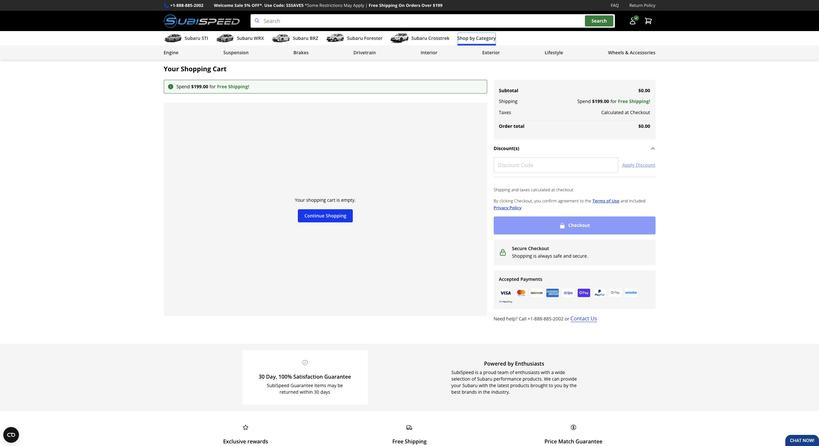 Task type: describe. For each thing, give the bounding box(es) containing it.
and inside the secure checkout shopping is always safe and secure.
[[564, 253, 572, 259]]

may
[[328, 383, 337, 389]]

restrictions
[[320, 2, 343, 8]]

to inside by clicking checkout, you confirm agreement to the terms of use and included privacy policy
[[580, 198, 584, 204]]

rewards
[[248, 438, 268, 445]]

2002 inside need help? call +1-888-885-2002 or contact us
[[553, 316, 564, 322]]

us
[[591, 315, 597, 322]]

by clicking checkout, you confirm agreement to the terms of use and included privacy policy
[[494, 198, 646, 211]]

30 day, 100% satisfaction guarantee image
[[302, 360, 308, 366]]

forester
[[364, 35, 383, 41]]

amex image
[[546, 288, 559, 298]]

1 vertical spatial for
[[611, 98, 617, 104]]

shoppay image
[[578, 288, 591, 298]]

subaru sti
[[185, 35, 208, 41]]

+1-888-885-2002 link
[[170, 2, 204, 9]]

powered by enthusiasts subispeed is a proud team of enthusiasts with a wide selection of subaru performance products. we can provide your subaru with the latest products brought to you by the best brands in the industry.
[[452, 360, 577, 395]]

subaru down proud
[[477, 376, 493, 382]]

of inside by clicking checkout, you confirm agreement to the terms of use and included privacy policy
[[607, 198, 611, 204]]

2 horizontal spatial checkout
[[630, 109, 651, 115]]

1 horizontal spatial with
[[541, 369, 550, 376]]

in
[[478, 389, 482, 395]]

agreement
[[558, 198, 579, 204]]

subaru wrx button
[[216, 32, 264, 46]]

discount(s) button
[[494, 145, 656, 152]]

match
[[559, 438, 575, 445]]

shop now
[[222, 49, 244, 55]]

calculated
[[531, 187, 550, 193]]

confirm
[[543, 198, 557, 204]]

free shipping image
[[406, 424, 413, 431]]

1 horizontal spatial of
[[510, 369, 514, 376]]

drivetrain
[[354, 49, 376, 56]]

products
[[511, 383, 530, 389]]

checkout
[[556, 187, 574, 193]]

lifestyle
[[545, 49, 563, 56]]

payments
[[521, 276, 543, 282]]

subaru wrx
[[237, 35, 264, 41]]

welcome sale 5% off*. use code: sssave5
[[214, 2, 304, 8]]

welcome
[[214, 2, 233, 8]]

taxes
[[499, 109, 511, 115]]

0 horizontal spatial and
[[512, 187, 519, 193]]

shop now link
[[222, 49, 244, 56]]

calculated
[[602, 109, 624, 115]]

wrx
[[254, 35, 264, 41]]

2 vertical spatial of
[[472, 376, 476, 382]]

off*.
[[252, 2, 263, 8]]

checkout inside the secure checkout shopping is always safe and secure.
[[528, 245, 549, 252]]

subispeed inside powered by enthusiasts subispeed is a proud team of enthusiasts with a wide selection of subaru performance products. we can provide your subaru with the latest products brought to you by the best brands in the industry.
[[452, 369, 474, 376]]

your
[[452, 383, 461, 389]]

cart
[[213, 64, 227, 73]]

a subaru brz thumbnail image image
[[272, 33, 290, 43]]

$0.00 for subtotal
[[639, 87, 651, 93]]

*some restrictions may apply | free shipping on orders over $199
[[305, 2, 443, 8]]

the down provide
[[570, 383, 577, 389]]

exclusive rewards
[[223, 438, 268, 445]]

exclusive rewards image
[[242, 424, 249, 431]]

satisfaction
[[293, 373, 323, 381]]

secure.
[[573, 253, 588, 259]]

return policy
[[630, 2, 656, 8]]

+1- inside need help? call +1-888-885-2002 or contact us
[[528, 316, 535, 322]]

$199
[[433, 2, 443, 8]]

1 vertical spatial 199.00
[[595, 98, 610, 104]]

be
[[338, 383, 343, 389]]

included
[[629, 198, 646, 204]]

over
[[422, 2, 432, 8]]

subaru forester
[[347, 35, 383, 41]]

*some
[[305, 2, 318, 8]]

100%
[[279, 373, 292, 381]]

shopping for continue
[[326, 213, 347, 219]]

safe
[[554, 253, 562, 259]]

now
[[234, 49, 244, 55]]

a subaru forester thumbnail image image
[[326, 33, 345, 43]]

orders
[[406, 2, 421, 8]]

+1-888-885-2002
[[170, 2, 204, 8]]

help?
[[507, 316, 518, 322]]

faq link
[[611, 2, 619, 9]]

contact
[[571, 315, 590, 322]]

shipping left 'on'
[[379, 2, 398, 8]]

need help? call +1-888-885-2002 or contact us
[[494, 315, 597, 322]]

continue
[[305, 213, 325, 219]]

subaru up "brands"
[[463, 383, 478, 389]]

brz
[[310, 35, 318, 41]]

wide
[[555, 369, 565, 376]]

shop by category button
[[458, 32, 496, 46]]

the inside by clicking checkout, you confirm agreement to the terms of use and included privacy policy
[[585, 198, 592, 204]]

shipping down subtotal
[[499, 98, 518, 104]]

the right in
[[483, 389, 490, 395]]

0 vertical spatial $
[[191, 83, 194, 90]]

code:
[[273, 2, 285, 8]]

is inside powered by enthusiasts subispeed is a proud team of enthusiasts with a wide selection of subaru performance products. we can provide your subaru with the latest products brought to you by the best brands in the industry.
[[475, 369, 479, 376]]

lifestyle button
[[545, 47, 563, 60]]

1 horizontal spatial $
[[592, 98, 595, 104]]

subaru for subaru sti
[[185, 35, 200, 41]]

subaru for subaru wrx
[[237, 35, 253, 41]]

secure
[[512, 245, 527, 252]]

brought
[[531, 383, 548, 389]]

mastercard image
[[515, 288, 528, 298]]

0 horizontal spatial 30
[[259, 373, 265, 381]]

subaru for subaru brz
[[293, 35, 309, 41]]

your for your shopping cart
[[164, 64, 179, 73]]

0 horizontal spatial +1-
[[170, 2, 177, 8]]

performance
[[494, 376, 522, 382]]

call
[[519, 316, 527, 322]]

shipping and taxes calculated at checkout
[[494, 187, 574, 193]]

terms of use link
[[593, 197, 620, 204]]

your shopping cart is empty.
[[295, 197, 356, 203]]

&
[[626, 49, 629, 56]]

subaru forester button
[[326, 32, 383, 46]]

30 day, 100% satisfaction guarantee subispeed guarantee items may be returned within 30 days
[[259, 373, 351, 395]]

shop by category
[[458, 35, 496, 41]]

checkout,
[[514, 198, 533, 204]]

accessories
[[630, 49, 656, 56]]

0 horizontal spatial guarantee
[[291, 383, 313, 389]]

1 vertical spatial 30
[[314, 389, 319, 395]]

wheels & accessories
[[608, 49, 656, 56]]

checkout inside checkout button
[[569, 222, 590, 228]]

enthusiasts
[[516, 369, 540, 376]]

button image
[[629, 17, 637, 25]]

0 horizontal spatial 199.00
[[194, 83, 208, 90]]

0 vertical spatial for
[[210, 83, 216, 90]]

terms
[[593, 198, 606, 204]]

drivetrain button
[[354, 47, 376, 60]]

or
[[565, 316, 570, 322]]

subtotal
[[499, 87, 519, 93]]

free shipping
[[393, 438, 427, 445]]

always
[[538, 253, 552, 259]]

shipping down free shipping image
[[405, 438, 427, 445]]

2 vertical spatial by
[[564, 383, 569, 389]]

venmo image
[[625, 288, 638, 298]]



Task type: locate. For each thing, give the bounding box(es) containing it.
0 vertical spatial by
[[470, 35, 475, 41]]

shipping!
[[228, 83, 249, 90], [629, 98, 651, 104]]

|
[[365, 2, 368, 8]]

by for powered
[[508, 360, 514, 367]]

0 vertical spatial policy
[[644, 2, 656, 8]]

a subaru sti thumbnail image image
[[164, 33, 182, 43]]

0 vertical spatial with
[[541, 369, 550, 376]]

paypal image
[[593, 288, 606, 298]]

2018, toyota, 86
[[176, 49, 216, 56]]

you down the calculated
[[534, 198, 541, 204]]

with up in
[[479, 383, 488, 389]]

faq
[[611, 2, 619, 8]]

199.00 down your shopping cart on the left top of the page
[[194, 83, 208, 90]]

industry.
[[492, 389, 510, 395]]

checkout button
[[494, 217, 656, 235]]

and inside by clicking checkout, you confirm agreement to the terms of use and included privacy policy
[[621, 198, 628, 204]]

taxes
[[520, 187, 530, 193]]

subaru crosstrek
[[412, 35, 450, 41]]

0 vertical spatial guarantee
[[324, 373, 351, 381]]

1 horizontal spatial policy
[[644, 2, 656, 8]]

policy inside by clicking checkout, you confirm agreement to the terms of use and included privacy policy
[[510, 205, 522, 211]]

1 a from the left
[[480, 369, 482, 376]]

order
[[499, 123, 513, 129]]

$0.00 for order total
[[639, 123, 651, 129]]

by up team
[[508, 360, 514, 367]]

0 horizontal spatial to
[[549, 383, 554, 389]]

order total
[[499, 123, 525, 129]]

1 vertical spatial checkout
[[569, 222, 590, 228]]

at
[[625, 109, 629, 115], [552, 187, 555, 193]]

$0.00 up calculated at checkout
[[639, 87, 651, 93]]

shop inside dropdown button
[[458, 35, 469, 41]]

of up performance
[[510, 369, 514, 376]]

accepted
[[499, 276, 520, 282]]

use right terms
[[612, 198, 620, 204]]

0 horizontal spatial is
[[337, 197, 340, 203]]

0 vertical spatial of
[[607, 198, 611, 204]]

by
[[494, 198, 499, 204]]

1 vertical spatial at
[[552, 187, 555, 193]]

2 vertical spatial guarantee
[[576, 438, 603, 445]]

1 horizontal spatial for
[[611, 98, 617, 104]]

5%
[[244, 2, 251, 8]]

199.00
[[194, 83, 208, 90], [595, 98, 610, 104]]

checkout right calculated
[[630, 109, 651, 115]]

to down we
[[549, 383, 554, 389]]

2018,
[[176, 49, 189, 56]]

1 horizontal spatial 888-
[[535, 316, 544, 322]]

and
[[512, 187, 519, 193], [621, 198, 628, 204], [564, 253, 572, 259]]

guarantee up the within
[[291, 383, 313, 389]]

returned
[[280, 389, 299, 395]]

2 horizontal spatial shopping
[[512, 253, 532, 259]]

interior button
[[421, 47, 438, 60]]

by down provide
[[564, 383, 569, 389]]

1 horizontal spatial at
[[625, 109, 629, 115]]

888- inside need help? call +1-888-885-2002 or contact us
[[535, 316, 544, 322]]

subispeed inside 30 day, 100% satisfaction guarantee subispeed guarantee items may be returned within 30 days
[[267, 383, 289, 389]]

is left always
[[534, 253, 537, 259]]

guarantee up be
[[324, 373, 351, 381]]

1 vertical spatial shopping
[[326, 213, 347, 219]]

subaru for subaru crosstrek
[[412, 35, 427, 41]]

1 horizontal spatial your
[[295, 197, 305, 203]]

885- left or
[[544, 316, 553, 322]]

0 horizontal spatial policy
[[510, 205, 522, 211]]

your
[[164, 64, 179, 73], [295, 197, 305, 203]]

open widget image
[[3, 427, 19, 443]]

0 vertical spatial and
[[512, 187, 519, 193]]

is left proud
[[475, 369, 479, 376]]

days
[[321, 389, 330, 395]]

subispeed logo image
[[164, 14, 240, 28]]

products.
[[523, 376, 543, 382]]

$
[[191, 83, 194, 90], [592, 98, 595, 104]]

0 horizontal spatial 885-
[[185, 2, 194, 8]]

1 horizontal spatial spend
[[578, 98, 591, 104]]

toyota,
[[190, 49, 209, 56]]

888- up subispeed logo
[[177, 2, 185, 8]]

use inside by clicking checkout, you confirm agreement to the terms of use and included privacy policy
[[612, 198, 620, 204]]

1 vertical spatial 885-
[[544, 316, 553, 322]]

0 vertical spatial shopping
[[181, 64, 211, 73]]

1 vertical spatial to
[[549, 383, 554, 389]]

888- right call
[[535, 316, 544, 322]]

1 horizontal spatial shopping
[[326, 213, 347, 219]]

you inside by clicking checkout, you confirm agreement to the terms of use and included privacy policy
[[534, 198, 541, 204]]

search input field
[[250, 14, 615, 28]]

total
[[514, 123, 525, 129]]

0 horizontal spatial your
[[164, 64, 179, 73]]

by left category
[[470, 35, 475, 41]]

a subaru crosstrek thumbnail image image
[[391, 33, 409, 43]]

visa image
[[499, 288, 512, 298]]

use right off*.
[[264, 2, 272, 8]]

1 vertical spatial of
[[510, 369, 514, 376]]

2002 up subispeed logo
[[194, 2, 204, 8]]

1 horizontal spatial to
[[580, 198, 584, 204]]

selection
[[452, 376, 471, 382]]

subaru up drivetrain
[[347, 35, 363, 41]]

checkout up always
[[528, 245, 549, 252]]

subispeed down day,
[[267, 383, 289, 389]]

1 vertical spatial $0.00
[[639, 123, 651, 129]]

can
[[552, 376, 560, 382]]

0 horizontal spatial you
[[534, 198, 541, 204]]

for down cart
[[210, 83, 216, 90]]

shop for shop by category
[[458, 35, 469, 41]]

exterior
[[483, 49, 500, 56]]

0 vertical spatial checkout
[[630, 109, 651, 115]]

2 horizontal spatial is
[[534, 253, 537, 259]]

0 horizontal spatial use
[[264, 2, 272, 8]]

policy right return
[[644, 2, 656, 8]]

+1- up subispeed logo
[[170, 2, 177, 8]]

0 horizontal spatial shop
[[222, 49, 233, 55]]

1 horizontal spatial is
[[475, 369, 479, 376]]

1 vertical spatial shipping!
[[629, 98, 651, 104]]

subaru inside dropdown button
[[237, 35, 253, 41]]

885-
[[185, 2, 194, 8], [544, 316, 553, 322]]

latest
[[498, 383, 509, 389]]

shop left category
[[458, 35, 469, 41]]

0 horizontal spatial spend $ 199.00 for free shipping!
[[176, 83, 249, 90]]

Discount Code field
[[494, 157, 619, 173]]

subaru brz
[[293, 35, 318, 41]]

0 horizontal spatial at
[[552, 187, 555, 193]]

0 vertical spatial you
[[534, 198, 541, 204]]

0 vertical spatial 199.00
[[194, 83, 208, 90]]

1 vertical spatial 2002
[[553, 316, 564, 322]]

provide
[[561, 376, 577, 382]]

885- inside need help? call +1-888-885-2002 or contact us
[[544, 316, 553, 322]]

price match guarantee image
[[570, 424, 577, 431]]

for
[[210, 83, 216, 90], [611, 98, 617, 104]]

30
[[259, 373, 265, 381], [314, 389, 319, 395]]

by for shop
[[470, 35, 475, 41]]

brands
[[462, 389, 477, 395]]

shipping up clicking
[[494, 187, 510, 193]]

1 vertical spatial +1-
[[528, 316, 535, 322]]

199.00 up calculated
[[595, 98, 610, 104]]

and right safe
[[564, 253, 572, 259]]

subaru crosstrek button
[[391, 32, 450, 46]]

1 vertical spatial spend $ 199.00 for free shipping!
[[578, 98, 651, 104]]

is for empty.
[[337, 197, 340, 203]]

at up confirm
[[552, 187, 555, 193]]

0 horizontal spatial 888-
[[177, 2, 185, 8]]

contact us link
[[571, 315, 597, 322]]

best
[[452, 389, 461, 395]]

888- inside +1-888-885-2002 link
[[177, 2, 185, 8]]

0 vertical spatial your
[[164, 64, 179, 73]]

calculated at checkout
[[602, 109, 651, 115]]

return policy link
[[630, 2, 656, 9]]

crosstrek
[[429, 35, 450, 41]]

shopping down 'cart' at the top of page
[[326, 213, 347, 219]]

0 horizontal spatial checkout
[[528, 245, 549, 252]]

spend $ 199.00 for free shipping! up calculated
[[578, 98, 651, 104]]

of right terms
[[607, 198, 611, 204]]

is inside the secure checkout shopping is always safe and secure.
[[534, 253, 537, 259]]

team
[[498, 369, 509, 376]]

1 vertical spatial is
[[534, 253, 537, 259]]

subaru brz button
[[272, 32, 318, 46]]

shopping down "secure"
[[512, 253, 532, 259]]

0 vertical spatial to
[[580, 198, 584, 204]]

0 horizontal spatial shopping
[[181, 64, 211, 73]]

0 horizontal spatial for
[[210, 83, 216, 90]]

1 vertical spatial shop
[[222, 49, 233, 55]]

1 horizontal spatial guarantee
[[324, 373, 351, 381]]

1 horizontal spatial 199.00
[[595, 98, 610, 104]]

and left included
[[621, 198, 628, 204]]

wheels & accessories button
[[608, 47, 656, 60]]

1 horizontal spatial +1-
[[528, 316, 535, 322]]

main element
[[0, 31, 819, 60]]

0 vertical spatial shipping!
[[228, 83, 249, 90]]

0 horizontal spatial subispeed
[[267, 383, 289, 389]]

on
[[399, 2, 405, 8]]

empty.
[[341, 197, 356, 203]]

1 horizontal spatial 885-
[[544, 316, 553, 322]]

1 horizontal spatial shipping!
[[629, 98, 651, 104]]

1 horizontal spatial shop
[[458, 35, 469, 41]]

of right selection
[[472, 376, 476, 382]]

2 vertical spatial and
[[564, 253, 572, 259]]

to inside powered by enthusiasts subispeed is a proud team of enthusiasts with a wide selection of subaru performance products. we can provide your subaru with the latest products brought to you by the best brands in the industry.
[[549, 383, 554, 389]]

0 horizontal spatial by
[[470, 35, 475, 41]]

privacy
[[494, 205, 509, 211]]

subispeed up selection
[[452, 369, 474, 376]]

subaru for subaru forester
[[347, 35, 363, 41]]

guarantee
[[324, 373, 351, 381], [291, 383, 313, 389], [576, 438, 603, 445]]

0 vertical spatial use
[[264, 2, 272, 8]]

subispeed
[[452, 369, 474, 376], [267, 383, 289, 389]]

checkout
[[630, 109, 651, 115], [569, 222, 590, 228], [528, 245, 549, 252]]

metapay image
[[499, 301, 513, 303]]

stripe image
[[562, 288, 575, 298]]

a left proud
[[480, 369, 482, 376]]

brakes button
[[294, 47, 309, 60]]

your shopping cart
[[164, 64, 227, 73]]

+1- right call
[[528, 316, 535, 322]]

shopping down 2018, toyota, 86
[[181, 64, 211, 73]]

shop left now
[[222, 49, 233, 55]]

policy down checkout,
[[510, 205, 522, 211]]

free
[[369, 2, 378, 8], [217, 83, 227, 90], [618, 98, 628, 104], [393, 438, 404, 445]]

price match guarantee
[[545, 438, 603, 445]]

may
[[344, 2, 352, 8]]

to
[[580, 198, 584, 204], [549, 383, 554, 389]]

0 horizontal spatial spend
[[176, 83, 190, 90]]

spend $ 199.00 for free shipping! down cart
[[176, 83, 249, 90]]

2 vertical spatial is
[[475, 369, 479, 376]]

a up can
[[552, 369, 554, 376]]

to right agreement at the right top
[[580, 198, 584, 204]]

0 vertical spatial 2002
[[194, 2, 204, 8]]

by inside dropdown button
[[470, 35, 475, 41]]

subaru left wrx
[[237, 35, 253, 41]]

at right calculated
[[625, 109, 629, 115]]

1 vertical spatial guarantee
[[291, 383, 313, 389]]

0 horizontal spatial shipping!
[[228, 83, 249, 90]]

0 vertical spatial shop
[[458, 35, 469, 41]]

30 down items
[[314, 389, 319, 395]]

is for always
[[534, 253, 537, 259]]

1 $0.00 from the top
[[639, 87, 651, 93]]

shop for shop now
[[222, 49, 233, 55]]

discover image
[[531, 288, 544, 298]]

the up industry.
[[489, 383, 496, 389]]

2 horizontal spatial of
[[607, 198, 611, 204]]

your for your shopping cart is empty.
[[295, 197, 305, 203]]

category
[[476, 35, 496, 41]]

guarantee down 'price match guarantee' image
[[576, 438, 603, 445]]

$0.00 down calculated at checkout
[[639, 123, 651, 129]]

shopping
[[181, 64, 211, 73], [326, 213, 347, 219], [512, 253, 532, 259]]

the left terms
[[585, 198, 592, 204]]

0 vertical spatial +1-
[[170, 2, 177, 8]]

suspension
[[223, 49, 249, 56]]

secure checkout shopping is always safe and secure.
[[512, 245, 588, 259]]

0 vertical spatial 885-
[[185, 2, 194, 8]]

subaru sti button
[[164, 32, 208, 46]]

2 a from the left
[[552, 369, 554, 376]]

is
[[337, 197, 340, 203], [534, 253, 537, 259], [475, 369, 479, 376]]

with up we
[[541, 369, 550, 376]]

with
[[541, 369, 550, 376], [479, 383, 488, 389]]

subaru
[[185, 35, 200, 41], [237, 35, 253, 41], [293, 35, 309, 41], [347, 35, 363, 41], [412, 35, 427, 41], [477, 376, 493, 382], [463, 383, 478, 389]]

0 vertical spatial 30
[[259, 373, 265, 381]]

your left shopping
[[295, 197, 305, 203]]

shopping for your
[[181, 64, 211, 73]]

by
[[470, 35, 475, 41], [508, 360, 514, 367], [564, 383, 569, 389]]

0 horizontal spatial a
[[480, 369, 482, 376]]

googlepay image
[[609, 288, 622, 298]]

1 horizontal spatial you
[[555, 383, 563, 389]]

2002 left or
[[553, 316, 564, 322]]

subaru left "brz"
[[293, 35, 309, 41]]

2 horizontal spatial by
[[564, 383, 569, 389]]

1 horizontal spatial use
[[612, 198, 620, 204]]

a subaru wrx thumbnail image image
[[216, 33, 234, 43]]

continue shopping button
[[298, 209, 353, 222]]

is right 'cart' at the top of page
[[337, 197, 340, 203]]

day,
[[266, 373, 277, 381]]

0 vertical spatial spend $ 199.00 for free shipping!
[[176, 83, 249, 90]]

0 vertical spatial 888-
[[177, 2, 185, 8]]

you down can
[[555, 383, 563, 389]]

0 vertical spatial at
[[625, 109, 629, 115]]

0 vertical spatial spend
[[176, 83, 190, 90]]

1 horizontal spatial 2002
[[553, 316, 564, 322]]

and left taxes
[[512, 187, 519, 193]]

you inside powered by enthusiasts subispeed is a proud team of enthusiasts with a wide selection of subaru performance products. we can provide your subaru with the latest products brought to you by the best brands in the industry.
[[555, 383, 563, 389]]

0 vertical spatial subispeed
[[452, 369, 474, 376]]

apply
[[353, 2, 364, 8]]

subaru up interior
[[412, 35, 427, 41]]

spend
[[176, 83, 190, 90], [578, 98, 591, 104]]

1 vertical spatial you
[[555, 383, 563, 389]]

30 left day,
[[259, 373, 265, 381]]

1 vertical spatial 888-
[[535, 316, 544, 322]]

continue shopping
[[305, 213, 347, 219]]

shopping inside the secure checkout shopping is always safe and secure.
[[512, 253, 532, 259]]

2 $0.00 from the top
[[639, 123, 651, 129]]

exterior button
[[483, 47, 500, 60]]

interior
[[421, 49, 438, 56]]

shopping inside button
[[326, 213, 347, 219]]

engine button
[[164, 47, 179, 60]]

1 vertical spatial use
[[612, 198, 620, 204]]

for up calculated
[[611, 98, 617, 104]]

checkout down by clicking checkout, you confirm agreement to the terms of use and included privacy policy
[[569, 222, 590, 228]]

1 horizontal spatial a
[[552, 369, 554, 376]]

1 horizontal spatial subispeed
[[452, 369, 474, 376]]

items
[[315, 383, 326, 389]]

1 vertical spatial policy
[[510, 205, 522, 211]]

search button
[[585, 15, 614, 26]]

0 horizontal spatial with
[[479, 383, 488, 389]]

885- up subispeed logo
[[185, 2, 194, 8]]

your down "engine" "dropdown button"
[[164, 64, 179, 73]]

subaru left sti
[[185, 35, 200, 41]]

2 horizontal spatial and
[[621, 198, 628, 204]]

0 horizontal spatial $
[[191, 83, 194, 90]]



Task type: vqa. For each thing, say whether or not it's contained in the screenshot.
wide
yes



